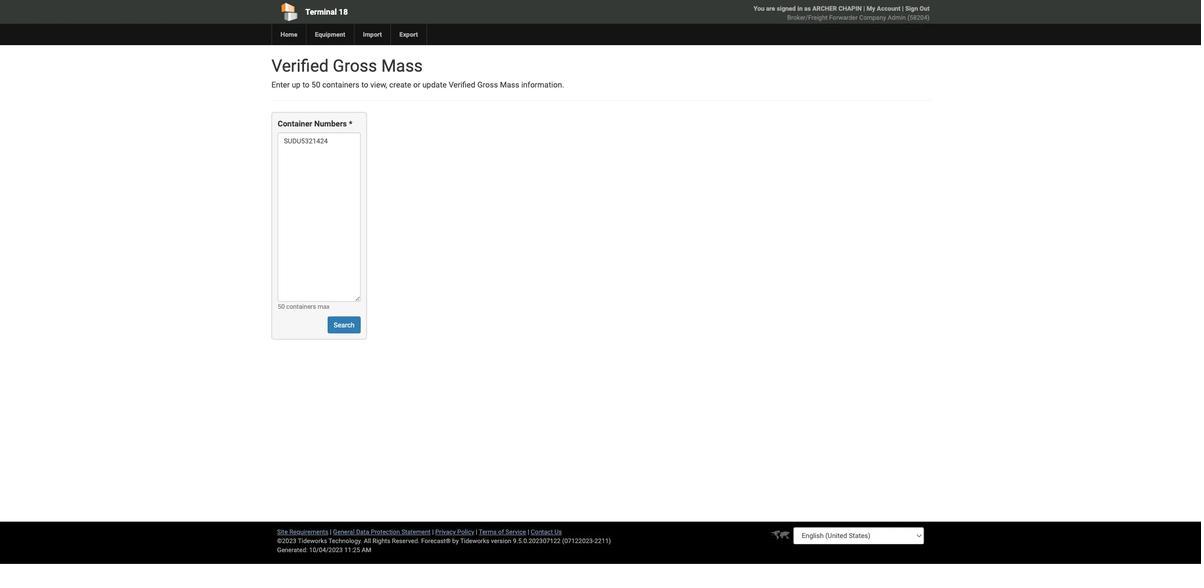 Task type: locate. For each thing, give the bounding box(es) containing it.
all
[[364, 538, 371, 545]]

1 vertical spatial 50
[[278, 303, 285, 310]]

signed
[[777, 5, 796, 12]]

| left my
[[864, 5, 865, 12]]

2211)
[[595, 538, 611, 545]]

search button
[[328, 317, 361, 334]]

numbers
[[314, 119, 347, 129]]

to left view,
[[362, 80, 369, 90]]

0 vertical spatial verified
[[272, 56, 329, 76]]

technology.
[[329, 538, 362, 545]]

tideworks
[[460, 538, 490, 545]]

0 horizontal spatial gross
[[333, 56, 377, 76]]

1 vertical spatial gross
[[478, 80, 498, 90]]

gross up view,
[[333, 56, 377, 76]]

50 containers max search
[[278, 303, 355, 329]]

create
[[389, 80, 412, 90]]

sign
[[906, 5, 918, 12]]

privacy
[[436, 529, 456, 536]]

1 horizontal spatial 50
[[312, 80, 321, 90]]

1 horizontal spatial verified
[[449, 80, 476, 90]]

contact
[[531, 529, 553, 536]]

site
[[277, 529, 288, 536]]

equipment
[[315, 31, 346, 38]]

0 vertical spatial 50
[[312, 80, 321, 90]]

sign out link
[[906, 5, 930, 12]]

service
[[506, 529, 526, 536]]

chapin
[[839, 5, 862, 12]]

|
[[864, 5, 865, 12], [903, 5, 904, 12], [330, 529, 332, 536], [432, 529, 434, 536], [476, 529, 478, 536], [528, 529, 529, 536]]

container numbers *
[[278, 119, 353, 129]]

1 vertical spatial verified
[[449, 80, 476, 90]]

up
[[292, 80, 301, 90]]

50 right "up"
[[312, 80, 321, 90]]

1 vertical spatial containers
[[286, 303, 316, 310]]

1 horizontal spatial containers
[[322, 80, 360, 90]]

containers
[[322, 80, 360, 90], [286, 303, 316, 310]]

0 horizontal spatial to
[[303, 80, 310, 90]]

containers left view,
[[322, 80, 360, 90]]

mass up create
[[381, 56, 423, 76]]

verified right update
[[449, 80, 476, 90]]

max
[[318, 303, 330, 310]]

to right "up"
[[303, 80, 310, 90]]

gross
[[333, 56, 377, 76], [478, 80, 498, 90]]

0 horizontal spatial 50
[[278, 303, 285, 310]]

in
[[798, 5, 803, 12]]

| left general
[[330, 529, 332, 536]]

50
[[312, 80, 321, 90], [278, 303, 285, 310]]

mass
[[381, 56, 423, 76], [500, 80, 520, 90]]

0 horizontal spatial containers
[[286, 303, 316, 310]]

data
[[356, 529, 369, 536]]

export link
[[391, 24, 427, 45]]

1 vertical spatial mass
[[500, 80, 520, 90]]

(07122023-
[[562, 538, 595, 545]]

to
[[303, 80, 310, 90], [362, 80, 369, 90]]

site requirements | general data protection statement | privacy policy | terms of service | contact us ©2023 tideworks technology. all rights reserved. forecast® by tideworks version 9.5.0.202307122 (07122023-2211) generated: 10/04/2023 11:25 am
[[277, 529, 611, 554]]

privacy policy link
[[436, 529, 475, 536]]

broker/freight
[[788, 14, 828, 21]]

| left sign
[[903, 5, 904, 12]]

1 horizontal spatial gross
[[478, 80, 498, 90]]

0 vertical spatial gross
[[333, 56, 377, 76]]

verified
[[272, 56, 329, 76], [449, 80, 476, 90]]

archer
[[813, 5, 837, 12]]

home link
[[272, 24, 306, 45]]

50 left max
[[278, 303, 285, 310]]

| up 9.5.0.202307122
[[528, 529, 529, 536]]

1 horizontal spatial to
[[362, 80, 369, 90]]

forwarder
[[830, 14, 858, 21]]

of
[[498, 529, 504, 536]]

mass left information.
[[500, 80, 520, 90]]

generated:
[[277, 547, 308, 554]]

general
[[333, 529, 355, 536]]

0 vertical spatial containers
[[322, 80, 360, 90]]

verified up "up"
[[272, 56, 329, 76]]

terms of service link
[[479, 529, 526, 536]]

container
[[278, 119, 313, 129]]

Container Numbers * text field
[[278, 132, 361, 302]]

0 vertical spatial mass
[[381, 56, 423, 76]]

containers left max
[[286, 303, 316, 310]]

1 to from the left
[[303, 80, 310, 90]]

am
[[362, 547, 372, 554]]

18
[[339, 7, 348, 16]]

50 inside 50 containers max search
[[278, 303, 285, 310]]

gross right update
[[478, 80, 498, 90]]



Task type: describe. For each thing, give the bounding box(es) containing it.
you
[[754, 5, 765, 12]]

import
[[363, 31, 382, 38]]

2 to from the left
[[362, 80, 369, 90]]

terminal 18
[[306, 7, 348, 16]]

50 inside verified gross mass enter up to 50 containers to view, create or update verified gross mass information.
[[312, 80, 321, 90]]

containers inside verified gross mass enter up to 50 containers to view, create or update verified gross mass information.
[[322, 80, 360, 90]]

as
[[805, 5, 811, 12]]

forecast®
[[421, 538, 451, 545]]

view,
[[371, 80, 388, 90]]

0 horizontal spatial mass
[[381, 56, 423, 76]]

terminal 18 link
[[272, 0, 536, 24]]

information.
[[522, 80, 564, 90]]

requirements
[[290, 529, 329, 536]]

statement
[[402, 529, 431, 536]]

home
[[281, 31, 298, 38]]

| up tideworks
[[476, 529, 478, 536]]

you are signed in as archer chapin | my account | sign out broker/freight forwarder company admin (58204)
[[754, 5, 930, 21]]

search
[[334, 321, 355, 329]]

us
[[555, 529, 562, 536]]

policy
[[458, 529, 475, 536]]

containers inside 50 containers max search
[[286, 303, 316, 310]]

reserved.
[[392, 538, 420, 545]]

equipment link
[[306, 24, 354, 45]]

10/04/2023
[[309, 547, 343, 554]]

1 horizontal spatial mass
[[500, 80, 520, 90]]

update
[[423, 80, 447, 90]]

export
[[400, 31, 418, 38]]

0 horizontal spatial verified
[[272, 56, 329, 76]]

contact us link
[[531, 529, 562, 536]]

or
[[413, 80, 421, 90]]

(58204)
[[908, 14, 930, 21]]

protection
[[371, 529, 400, 536]]

version
[[491, 538, 512, 545]]

company
[[860, 14, 887, 21]]

9.5.0.202307122
[[513, 538, 561, 545]]

terms
[[479, 529, 497, 536]]

| up forecast®
[[432, 529, 434, 536]]

enter
[[272, 80, 290, 90]]

11:25
[[345, 547, 360, 554]]

site requirements link
[[277, 529, 329, 536]]

terminal
[[306, 7, 337, 16]]

my
[[867, 5, 876, 12]]

rights
[[373, 538, 391, 545]]

admin
[[888, 14, 906, 21]]

by
[[453, 538, 459, 545]]

general data protection statement link
[[333, 529, 431, 536]]

*
[[349, 119, 353, 129]]

out
[[920, 5, 930, 12]]

import link
[[354, 24, 391, 45]]

are
[[767, 5, 776, 12]]

my account link
[[867, 5, 901, 12]]

account
[[877, 5, 901, 12]]

©2023 tideworks
[[277, 538, 327, 545]]

verified gross mass enter up to 50 containers to view, create or update verified gross mass information.
[[272, 56, 564, 90]]



Task type: vqa. For each thing, say whether or not it's contained in the screenshot.
Import Link in the top of the page
yes



